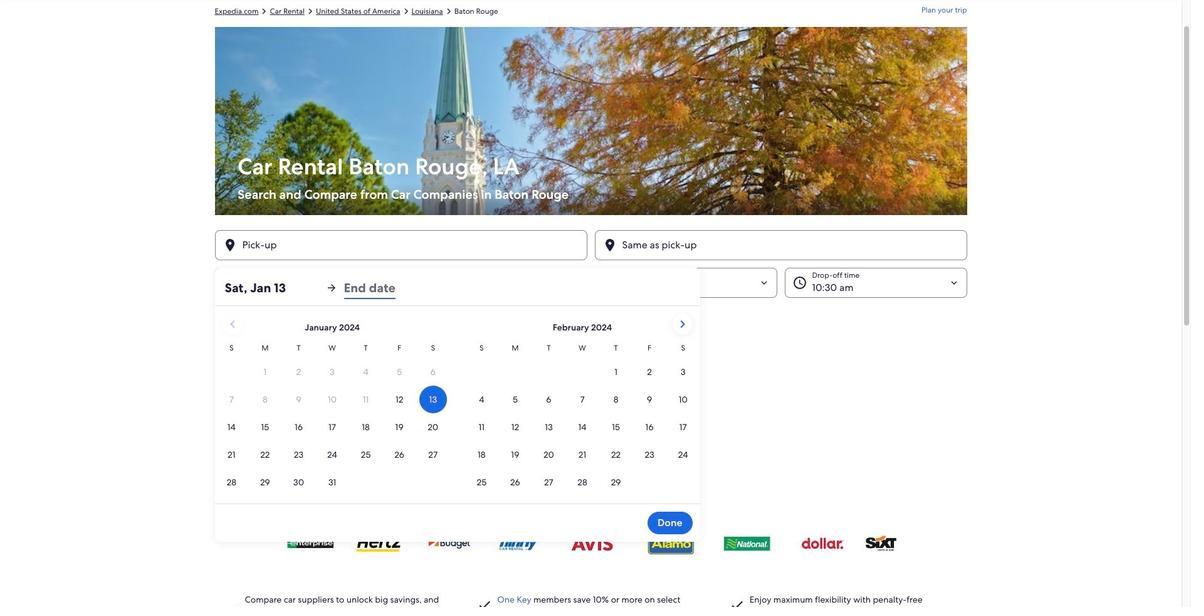 Task type: locate. For each thing, give the bounding box(es) containing it.
2 directional image from the left
[[305, 6, 316, 17]]

directional image
[[259, 6, 270, 17], [305, 6, 316, 17], [443, 6, 454, 17]]

previous month image
[[225, 317, 240, 332]]

3 directional image from the left
[[443, 6, 454, 17]]

2 horizontal spatial directional image
[[443, 6, 454, 17]]

0 horizontal spatial directional image
[[259, 6, 270, 17]]

1 horizontal spatial directional image
[[305, 6, 316, 17]]



Task type: vqa. For each thing, say whether or not it's contained in the screenshot.
first directional icon from right
yes



Task type: describe. For each thing, give the bounding box(es) containing it.
car suppliers logo image
[[222, 520, 960, 566]]

next month image
[[675, 317, 690, 332]]

directional image
[[400, 6, 412, 17]]

1 directional image from the left
[[259, 6, 270, 17]]



